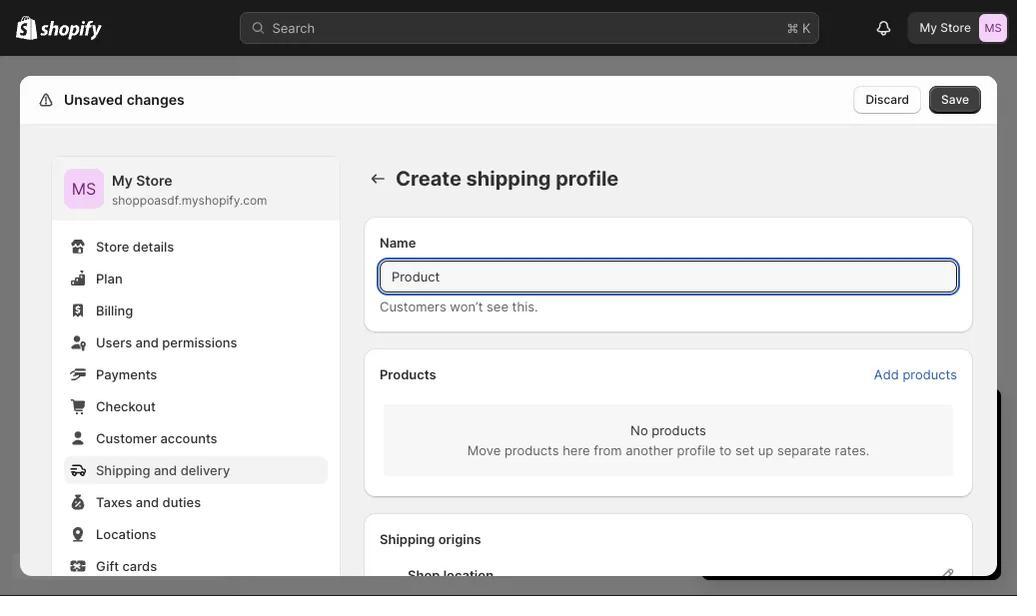 Task type: locate. For each thing, give the bounding box(es) containing it.
0 horizontal spatial your
[[849, 406, 891, 431]]

0 horizontal spatial 3
[[721, 406, 734, 431]]

2 horizontal spatial products
[[903, 367, 957, 382]]

origins
[[438, 532, 481, 547]]

taxes
[[96, 495, 132, 510]]

products for add
[[903, 367, 957, 382]]

accounts
[[160, 431, 217, 446]]

1 horizontal spatial products
[[652, 423, 706, 438]]

1 horizontal spatial shipping
[[380, 532, 435, 547]]

my right 'ms' button
[[112, 172, 133, 189]]

profile right shipping
[[556, 166, 619, 191]]

users
[[96, 335, 132, 350]]

my inside my store shoppoasdf.myshopify.com
[[112, 172, 133, 189]]

my up save button
[[920, 20, 937, 35]]

and inside the to customize your online store and add bonus features
[[813, 503, 836, 518]]

shop
[[408, 568, 440, 583]]

and right users
[[135, 335, 159, 350]]

products left here
[[505, 443, 559, 458]]

customer accounts link
[[64, 425, 328, 453]]

1 vertical spatial my
[[112, 172, 133, 189]]

1 vertical spatial your
[[949, 483, 976, 498]]

no
[[631, 423, 648, 438]]

store down $50 app store credit link
[[778, 503, 809, 518]]

your inside "dropdown button"
[[849, 406, 891, 431]]

ms button
[[64, 169, 104, 209]]

delivery
[[181, 463, 230, 478]]

my store image right my store
[[979, 14, 1007, 42]]

1 horizontal spatial profile
[[677, 443, 716, 458]]

1 horizontal spatial 3
[[765, 463, 774, 478]]

bonus
[[867, 503, 904, 518]]

paid
[[794, 443, 820, 458]]

and for permissions
[[135, 335, 159, 350]]

0 vertical spatial my
[[920, 20, 937, 35]]

1 horizontal spatial my store image
[[979, 14, 1007, 42]]

this.
[[512, 299, 538, 314]]

profile inside no products move products here from another profile to set up separate rates.
[[677, 443, 716, 458]]

customers
[[380, 299, 446, 314]]

store
[[792, 483, 824, 498], [778, 503, 809, 518]]

to inside no products move products here from another profile to set up separate rates.
[[719, 443, 732, 458]]

profile left switch
[[677, 443, 716, 458]]

customers won't see this.
[[380, 299, 538, 314]]

your up the features
[[949, 483, 976, 498]]

store up save
[[941, 20, 971, 35]]

3 inside "dropdown button"
[[721, 406, 734, 431]]

2 horizontal spatial store
[[941, 20, 971, 35]]

0 horizontal spatial to
[[719, 443, 732, 458]]

1 vertical spatial 3
[[765, 463, 774, 478]]

separate
[[777, 443, 831, 458]]

duties
[[162, 495, 201, 510]]

0 horizontal spatial profile
[[556, 166, 619, 191]]

products
[[903, 367, 957, 382], [652, 423, 706, 438], [505, 443, 559, 458]]

3
[[721, 406, 734, 431], [765, 463, 774, 478]]

my store image
[[979, 14, 1007, 42], [64, 169, 104, 209]]

0 vertical spatial 3
[[721, 406, 734, 431]]

taxes and duties link
[[64, 489, 328, 517]]

your right 'in'
[[849, 406, 891, 431]]

a
[[783, 443, 790, 458]]

name
[[380, 235, 416, 250]]

shipping origins
[[380, 532, 481, 547]]

1 horizontal spatial your
[[949, 483, 976, 498]]

3 right first
[[765, 463, 774, 478]]

shipping down the customer
[[96, 463, 150, 478]]

to
[[719, 443, 732, 458], [767, 443, 779, 458], [866, 483, 879, 498]]

store up shoppoasdf.myshopify.com
[[136, 172, 172, 189]]

1 horizontal spatial my
[[920, 20, 937, 35]]

3 days left in your trial button
[[701, 389, 1001, 431]]

products up another
[[652, 423, 706, 438]]

2 vertical spatial store
[[96, 239, 129, 254]]

left
[[790, 406, 821, 431]]

and left add
[[813, 503, 836, 518]]

details
[[133, 239, 174, 254]]

shipping for shipping origins
[[380, 532, 435, 547]]

gift cards
[[96, 559, 157, 574]]

customer
[[96, 431, 157, 446]]

and down customer accounts at left bottom
[[154, 463, 177, 478]]

0 horizontal spatial my
[[112, 172, 133, 189]]

location
[[443, 568, 494, 583]]

my store image inside shop settings menu element
[[64, 169, 104, 209]]

products
[[380, 367, 436, 382]]

dialog
[[1005, 57, 1017, 597]]

and right taxes
[[136, 495, 159, 510]]

0 horizontal spatial shipping
[[96, 463, 150, 478]]

store down months
[[792, 483, 824, 498]]

3 left the days
[[721, 406, 734, 431]]

first 3 months for $1/month
[[737, 463, 906, 478]]

and
[[135, 335, 159, 350], [853, 443, 876, 458], [154, 463, 177, 478], [136, 495, 159, 510], [813, 503, 836, 518]]

create
[[396, 166, 462, 191]]

to customize your online store and add bonus features
[[737, 483, 976, 518]]

products inside button
[[903, 367, 957, 382]]

move
[[467, 443, 501, 458]]

store inside my store shoppoasdf.myshopify.com
[[136, 172, 172, 189]]

switch
[[721, 443, 763, 458]]

my
[[920, 20, 937, 35], [112, 172, 133, 189]]

and for delivery
[[154, 463, 177, 478]]

won't
[[450, 299, 483, 314]]

your
[[849, 406, 891, 431], [949, 483, 976, 498]]

days
[[740, 406, 785, 431]]

3 days left in your trial
[[721, 406, 932, 431]]

shipping
[[466, 166, 551, 191]]

shipping inside shop settings menu element
[[96, 463, 150, 478]]

customize
[[882, 483, 945, 498]]

2 horizontal spatial to
[[866, 483, 879, 498]]

0 horizontal spatial my store image
[[64, 169, 104, 209]]

store
[[941, 20, 971, 35], [136, 172, 172, 189], [96, 239, 129, 254]]

1 vertical spatial store
[[778, 503, 809, 518]]

save button
[[929, 86, 981, 114]]

products right add
[[903, 367, 957, 382]]

to down $1/month
[[866, 483, 879, 498]]

shoppoasdf.myshopify.com
[[112, 193, 267, 208]]

to left set
[[719, 443, 732, 458]]

get:
[[880, 443, 904, 458]]

shipping
[[96, 463, 150, 478], [380, 532, 435, 547]]

trial
[[896, 406, 932, 431]]

1 vertical spatial store
[[136, 172, 172, 189]]

plan
[[824, 443, 850, 458]]

and up $1/month
[[853, 443, 876, 458]]

1 vertical spatial my store image
[[64, 169, 104, 209]]

0 vertical spatial store
[[941, 20, 971, 35]]

store up plan
[[96, 239, 129, 254]]

0 vertical spatial your
[[849, 406, 891, 431]]

1 vertical spatial products
[[652, 423, 706, 438]]

0 vertical spatial products
[[903, 367, 957, 382]]

profile
[[556, 166, 619, 191], [677, 443, 716, 458]]

unsaved changes
[[64, 91, 185, 108]]

0 vertical spatial shipping
[[96, 463, 150, 478]]

1 horizontal spatial store
[[136, 172, 172, 189]]

add products
[[874, 367, 957, 382]]

first
[[737, 463, 762, 478]]

1 vertical spatial shipping
[[380, 532, 435, 547]]

my store image up store details
[[64, 169, 104, 209]]

settings dialog
[[20, 76, 997, 597]]

shipping up the shop
[[380, 532, 435, 547]]

to left a
[[767, 443, 779, 458]]

1 vertical spatial profile
[[677, 443, 716, 458]]

0 horizontal spatial products
[[505, 443, 559, 458]]

taxes and duties
[[96, 495, 201, 510]]



Task type: describe. For each thing, give the bounding box(es) containing it.
users and permissions
[[96, 335, 237, 350]]

$50 app store credit
[[737, 483, 863, 498]]

checkout
[[96, 399, 156, 414]]

shipping for shipping and delivery
[[96, 463, 150, 478]]

add products button
[[862, 361, 969, 389]]

here
[[563, 443, 590, 458]]

and for duties
[[136, 495, 159, 510]]

from
[[594, 443, 622, 458]]

shipping and delivery link
[[64, 457, 328, 485]]

2 vertical spatial products
[[505, 443, 559, 458]]

⌘ k
[[787, 20, 811, 35]]

products for no
[[652, 423, 706, 438]]

my store
[[920, 20, 971, 35]]

app
[[765, 483, 789, 498]]

see
[[487, 299, 509, 314]]

⌘
[[787, 20, 799, 35]]

unsaved
[[64, 91, 123, 108]]

credit
[[827, 483, 863, 498]]

0 vertical spatial store
[[792, 483, 824, 498]]

$50 app store credit link
[[737, 483, 863, 498]]

for
[[827, 463, 844, 478]]

shipping and delivery
[[96, 463, 230, 478]]

my for my store shoppoasdf.myshopify.com
[[112, 172, 133, 189]]

customer accounts
[[96, 431, 217, 446]]

months
[[777, 463, 823, 478]]

changes
[[127, 91, 185, 108]]

cards
[[122, 559, 157, 574]]

my store shoppoasdf.myshopify.com
[[112, 172, 267, 208]]

billing link
[[64, 297, 328, 325]]

features
[[908, 503, 959, 518]]

plan
[[96, 271, 123, 286]]

store for my store shoppoasdf.myshopify.com
[[136, 172, 172, 189]]

1 horizontal spatial to
[[767, 443, 779, 458]]

your inside the to customize your online store and add bonus features
[[949, 483, 976, 498]]

billing
[[96, 303, 133, 318]]

$50
[[737, 483, 762, 498]]

another
[[626, 443, 673, 458]]

settings
[[60, 91, 117, 108]]

create shipping profile
[[396, 166, 619, 191]]

set
[[735, 443, 755, 458]]

Fragile products text field
[[380, 261, 957, 293]]

0 vertical spatial my store image
[[979, 14, 1007, 42]]

add
[[874, 367, 899, 382]]

no products move products here from another profile to set up separate rates.
[[467, 423, 870, 458]]

users and permissions link
[[64, 329, 328, 357]]

add
[[839, 503, 863, 518]]

discard button
[[854, 86, 921, 114]]

shopify image
[[16, 16, 37, 40]]

online
[[737, 503, 774, 518]]

payments
[[96, 367, 157, 382]]

$1/month
[[847, 463, 906, 478]]

permissions
[[162, 335, 237, 350]]

0 horizontal spatial store
[[96, 239, 129, 254]]

shop location
[[408, 568, 494, 583]]

payments link
[[64, 361, 328, 389]]

checkout link
[[64, 393, 328, 421]]

plan link
[[64, 265, 328, 293]]

in
[[827, 406, 843, 431]]

shopify image
[[40, 20, 102, 40]]

k
[[802, 20, 811, 35]]

save
[[941, 92, 969, 107]]

store details link
[[64, 233, 328, 261]]

shop settings menu element
[[52, 157, 340, 597]]

to inside the to customize your online store and add bonus features
[[866, 483, 879, 498]]

rates.
[[835, 443, 870, 458]]

gift
[[96, 559, 119, 574]]

store details
[[96, 239, 174, 254]]

switch to a paid plan and get:
[[721, 443, 904, 458]]

search
[[272, 20, 315, 35]]

gift cards link
[[64, 553, 328, 581]]

up
[[758, 443, 774, 458]]

my for my store
[[920, 20, 937, 35]]

0 vertical spatial profile
[[556, 166, 619, 191]]

3 days left in your trial element
[[701, 441, 1001, 581]]

store inside the to customize your online store and add bonus features
[[778, 503, 809, 518]]

locations
[[96, 527, 156, 542]]

store for my store
[[941, 20, 971, 35]]

locations link
[[64, 521, 328, 549]]

discard
[[866, 92, 909, 107]]



Task type: vqa. For each thing, say whether or not it's contained in the screenshot.
second the "wednesday" element from left
no



